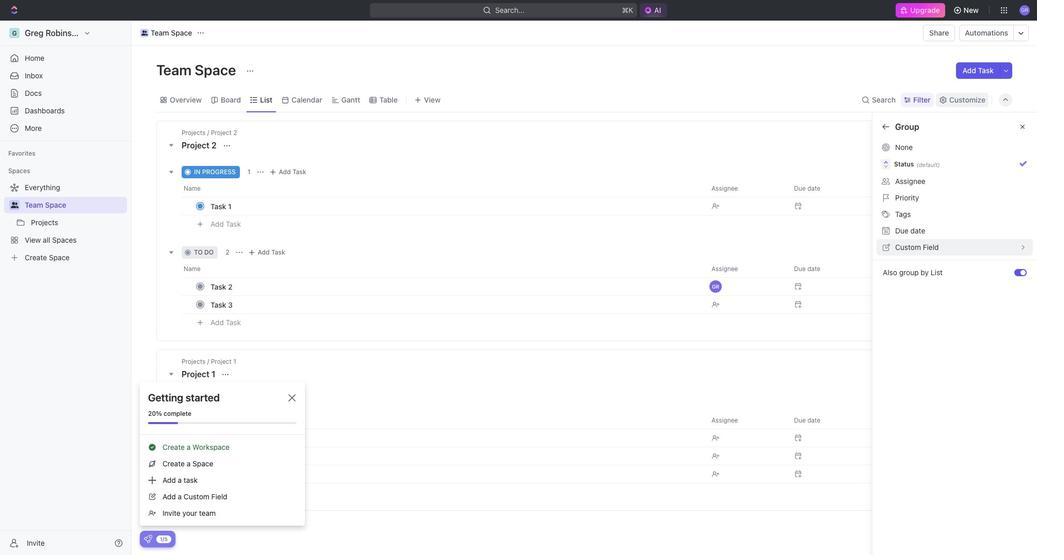 Task type: vqa. For each thing, say whether or not it's contained in the screenshot.
1st Task 3 from the bottom of the page
yes



Task type: locate. For each thing, give the bounding box(es) containing it.
view inside the 'sidebar' navigation
[[25, 236, 41, 245]]

2 inside ‎task 2 link
[[228, 452, 232, 461]]

2 assignee button from the top
[[705, 261, 788, 278]]

add task button
[[956, 62, 1000, 79], [267, 166, 310, 179], [206, 218, 245, 231], [245, 247, 289, 259], [206, 317, 245, 329], [246, 398, 289, 411], [206, 487, 245, 499]]

create up add a task
[[163, 460, 185, 469]]

settings
[[914, 180, 941, 189]]

2 vertical spatial due date button
[[788, 413, 870, 429]]

custom down task
[[184, 493, 209, 502]]

1 horizontal spatial gr
[[1021, 7, 1028, 13]]

0 vertical spatial 3
[[228, 301, 233, 309]]

20%
[[148, 410, 162, 418]]

0 horizontal spatial status
[[894, 160, 914, 168]]

name
[[184, 185, 201, 192], [184, 265, 201, 273]]

group up none
[[895, 122, 919, 132]]

/ up project 1
[[207, 358, 209, 366]]

1 / from the top
[[207, 129, 209, 137]]

list options
[[895, 164, 934, 172]]

customize list
[[883, 122, 941, 132]]

tree inside the 'sidebar' navigation
[[4, 180, 127, 266]]

2 inside task 2 link
[[228, 283, 232, 291]]

1 horizontal spatial view
[[424, 95, 441, 104]]

due date inside button
[[895, 226, 925, 235]]

0 vertical spatial do
[[204, 249, 214, 256]]

create up the create a space
[[163, 443, 185, 452]]

1 vertical spatial workspace
[[193, 443, 230, 452]]

task 3 link
[[208, 297, 703, 312], [208, 467, 703, 482]]

1 assignee button from the top
[[705, 181, 788, 197]]

add
[[963, 66, 976, 75], [279, 168, 291, 176], [211, 220, 224, 228], [258, 249, 270, 256], [211, 318, 224, 327], [258, 400, 270, 408], [163, 476, 176, 485], [211, 488, 224, 497], [163, 493, 176, 502]]

0 vertical spatial view
[[424, 95, 441, 104]]

0 vertical spatial user group image
[[141, 30, 148, 36]]

1 3 from the top
[[228, 301, 233, 309]]

0 vertical spatial to
[[194, 249, 203, 256]]

1 task 3 from the top
[[211, 301, 233, 309]]

greg robinson's workspace
[[25, 28, 133, 38]]

1 horizontal spatial workspace
[[193, 443, 230, 452]]

view for view all spaces
[[25, 236, 41, 245]]

‎task 2
[[211, 452, 232, 461]]

0 horizontal spatial custom
[[184, 493, 209, 502]]

workspace right robinson's
[[90, 28, 133, 38]]

a for custom
[[178, 493, 182, 502]]

status for status
[[998, 239, 1016, 247]]

2 vertical spatial assignee button
[[705, 413, 788, 429]]

2 for project 2
[[212, 141, 217, 150]]

1 vertical spatial ‎task
[[211, 452, 226, 461]]

2 3 from the top
[[228, 470, 233, 479]]

spaces
[[8, 167, 30, 175], [52, 236, 77, 245]]

list right by
[[931, 268, 943, 277]]

2 due date button from the top
[[788, 261, 870, 278]]

to
[[194, 249, 203, 256], [194, 400, 203, 408]]

list left options
[[895, 164, 907, 172]]

1 due date button from the top
[[788, 181, 870, 197]]

0 vertical spatial create
[[25, 253, 47, 262]]

do up task 2
[[204, 249, 214, 256]]

task
[[978, 66, 994, 75], [293, 168, 306, 176], [211, 202, 226, 211], [226, 220, 241, 228], [271, 249, 285, 256], [211, 283, 226, 291], [211, 301, 226, 309], [226, 318, 241, 327], [271, 400, 285, 408], [211, 470, 226, 479], [226, 488, 241, 497]]

projects up project 1
[[182, 358, 206, 366]]

1 horizontal spatial user group image
[[141, 30, 148, 36]]

1 to do from the top
[[194, 249, 214, 256]]

more inside dropdown button
[[25, 124, 42, 133]]

0 vertical spatial due date button
[[788, 181, 870, 197]]

0 horizontal spatial gr
[[712, 284, 719, 290]]

‎task 2 link
[[208, 449, 703, 464]]

2 name from the top
[[184, 265, 201, 273]]

add task
[[963, 66, 994, 75], [279, 168, 306, 176], [211, 220, 241, 228], [258, 249, 285, 256], [211, 318, 241, 327], [258, 400, 285, 408], [211, 488, 241, 497]]

0 vertical spatial ‎task
[[211, 434, 226, 443]]

1 vertical spatial field
[[211, 493, 227, 502]]

more down dashboards
[[25, 124, 42, 133]]

1 vertical spatial team space link
[[25, 197, 125, 214]]

1 vertical spatial team space
[[156, 61, 239, 78]]

0 horizontal spatial spaces
[[8, 167, 30, 175]]

g
[[12, 29, 17, 37]]

spaces down favorites button
[[8, 167, 30, 175]]

/ for 2
[[207, 129, 209, 137]]

1 vertical spatial to
[[194, 400, 203, 408]]

0 horizontal spatial team space link
[[25, 197, 125, 214]]

1 horizontal spatial spaces
[[52, 236, 77, 245]]

group down tags
[[895, 238, 916, 247]]

gr button
[[1016, 2, 1033, 19], [705, 278, 788, 296]]

0 vertical spatial name button
[[182, 181, 705, 197]]

project down projects / project 2
[[182, 141, 209, 150]]

2 vertical spatial projects
[[182, 358, 206, 366]]

user group image
[[141, 30, 148, 36], [11, 202, 18, 208]]

options
[[909, 164, 934, 172]]

0 vertical spatial custom
[[895, 243, 921, 252]]

assignee inside button
[[895, 177, 926, 186]]

search...
[[495, 6, 524, 14]]

workspace for greg robinson's workspace
[[90, 28, 133, 38]]

customize up none
[[883, 122, 924, 132]]

2 / from the top
[[207, 358, 209, 366]]

table link
[[377, 93, 398, 107]]

2 to do from the top
[[194, 400, 214, 408]]

1 vertical spatial 3
[[228, 470, 233, 479]]

board link
[[219, 93, 241, 107]]

1 task 3 link from the top
[[208, 297, 703, 312]]

getting
[[148, 392, 183, 404]]

0 vertical spatial name
[[184, 185, 201, 192]]

1 for project 1
[[212, 370, 215, 379]]

date
[[807, 185, 820, 192], [911, 226, 925, 235], [807, 265, 820, 273], [807, 417, 820, 425]]

to do down project 1
[[194, 400, 214, 408]]

task 3 link down task 2 link
[[208, 297, 703, 312]]

0 vertical spatial team
[[151, 28, 169, 37]]

a up the create a space
[[187, 443, 191, 452]]

0 vertical spatial spaces
[[8, 167, 30, 175]]

field inside custom field dropdown button
[[923, 243, 939, 252]]

0 horizontal spatial view
[[25, 236, 41, 245]]

tree containing everything
[[4, 180, 127, 266]]

task 1
[[211, 202, 231, 211]]

1 ‎task from the top
[[211, 434, 226, 443]]

team space inside the 'sidebar' navigation
[[25, 201, 66, 209]]

assignee button
[[705, 181, 788, 197], [705, 261, 788, 278], [705, 413, 788, 429]]

1 vertical spatial /
[[207, 358, 209, 366]]

1 horizontal spatial gr button
[[1016, 2, 1033, 19]]

in progress
[[194, 168, 236, 176]]

1 horizontal spatial field
[[923, 243, 939, 252]]

due inside button
[[895, 226, 909, 235]]

1 vertical spatial assignee button
[[705, 261, 788, 278]]

gr
[[1021, 7, 1028, 13], [712, 284, 719, 290]]

name button
[[182, 181, 705, 197], [182, 261, 705, 278]]

2 task 3 from the top
[[211, 470, 233, 479]]

1 to from the top
[[194, 249, 203, 256]]

1 horizontal spatial custom
[[895, 243, 921, 252]]

0 vertical spatial projects
[[182, 129, 206, 137]]

workspace down ‎task 1
[[193, 443, 230, 452]]

search button
[[859, 93, 899, 107]]

due for due date dropdown button associated with 1
[[794, 185, 806, 192]]

task 3
[[211, 301, 233, 309], [211, 470, 233, 479]]

0 vertical spatial task 3 link
[[208, 297, 703, 312]]

0 horizontal spatial user group image
[[11, 202, 18, 208]]

invite for invite your team
[[163, 509, 180, 518]]

/
[[207, 129, 209, 137], [207, 358, 209, 366]]

custom up group
[[895, 243, 921, 252]]

1 vertical spatial custom
[[184, 493, 209, 502]]

3 down task 2
[[228, 301, 233, 309]]

favorites button
[[4, 148, 40, 160]]

filter button
[[901, 93, 934, 107]]

0 vertical spatial team space
[[151, 28, 192, 37]]

1 vertical spatial projects
[[31, 218, 58, 227]]

workspace inside the 'sidebar' navigation
[[90, 28, 133, 38]]

0 vertical spatial more
[[25, 124, 42, 133]]

status for status (default)
[[894, 160, 914, 168]]

1 horizontal spatial customize
[[949, 95, 986, 104]]

view button
[[411, 93, 444, 107]]

onboarding checklist button image
[[144, 536, 152, 544]]

due for 3rd due date dropdown button
[[794, 417, 806, 425]]

‎task
[[211, 434, 226, 443], [211, 452, 226, 461]]

workspace
[[90, 28, 133, 38], [193, 443, 230, 452]]

list link
[[258, 93, 272, 107]]

custom field button
[[879, 239, 1031, 256]]

tree
[[4, 180, 127, 266]]

projects / project 1
[[182, 358, 236, 366]]

1 vertical spatial group
[[895, 238, 916, 247]]

space
[[171, 28, 192, 37], [195, 61, 236, 78], [45, 201, 66, 209], [49, 253, 70, 262], [193, 460, 213, 469]]

0 vertical spatial status
[[894, 160, 914, 168]]

1 vertical spatial do
[[204, 400, 214, 408]]

0 vertical spatial invite
[[163, 509, 180, 518]]

1/5
[[160, 536, 168, 543]]

name button up task 1 link
[[182, 181, 705, 197]]

view for view
[[424, 95, 441, 104]]

/ up project 2
[[207, 129, 209, 137]]

field up team
[[211, 493, 227, 502]]

a for space
[[187, 460, 191, 469]]

1 vertical spatial view
[[25, 236, 41, 245]]

create
[[25, 253, 47, 262], [163, 443, 185, 452], [163, 460, 185, 469]]

project up project 2
[[211, 129, 232, 137]]

assignee button for 3rd due date dropdown button
[[705, 413, 788, 429]]

customize for customize
[[949, 95, 986, 104]]

0 horizontal spatial customize
[[883, 122, 924, 132]]

task 3 down ‎task 2
[[211, 470, 233, 479]]

do down project 1
[[204, 400, 214, 408]]

everything link
[[4, 180, 125, 196]]

dashboards link
[[4, 103, 127, 119]]

more button
[[4, 120, 127, 137]]

0 horizontal spatial workspace
[[90, 28, 133, 38]]

spaces up create space link
[[52, 236, 77, 245]]

view
[[424, 95, 441, 104], [25, 236, 41, 245]]

1 vertical spatial gr
[[712, 284, 719, 290]]

2 vertical spatial create
[[163, 460, 185, 469]]

projects
[[182, 129, 206, 137], [31, 218, 58, 227], [182, 358, 206, 366]]

projects for project 1
[[182, 358, 206, 366]]

1 for task 1
[[228, 202, 231, 211]]

‎task 1 link
[[208, 431, 703, 446]]

‎task down ‎task 1
[[211, 452, 226, 461]]

user group image inside the 'sidebar' navigation
[[11, 202, 18, 208]]

2 to from the top
[[194, 400, 203, 408]]

0 vertical spatial team space link
[[138, 27, 195, 39]]

0 horizontal spatial more
[[25, 124, 42, 133]]

priority button
[[879, 190, 1031, 206]]

to do up task 2
[[194, 249, 214, 256]]

1 vertical spatial create
[[163, 443, 185, 452]]

0 vertical spatial gr
[[1021, 7, 1028, 13]]

1 vertical spatial more
[[895, 180, 912, 189]]

task 3 down task 2
[[211, 301, 233, 309]]

projects up all
[[31, 218, 58, 227]]

view inside button
[[424, 95, 441, 104]]

team space
[[151, 28, 192, 37], [156, 61, 239, 78], [25, 201, 66, 209]]

1 vertical spatial task 3
[[211, 470, 233, 479]]

more for more settings
[[895, 180, 912, 189]]

a down add a task
[[178, 493, 182, 502]]

workspace for create a workspace
[[193, 443, 230, 452]]

search
[[872, 95, 896, 104]]

1 horizontal spatial status
[[998, 239, 1016, 247]]

1 horizontal spatial more
[[895, 180, 912, 189]]

0 vertical spatial task 3
[[211, 301, 233, 309]]

do
[[204, 249, 214, 256], [204, 400, 214, 408]]

1 vertical spatial due date button
[[788, 261, 870, 278]]

task 3 for 1st task 3 link from the bottom of the page
[[211, 470, 233, 479]]

more
[[25, 124, 42, 133], [895, 180, 912, 189]]

3 assignee button from the top
[[705, 413, 788, 429]]

a
[[187, 443, 191, 452], [187, 460, 191, 469], [178, 476, 182, 485], [178, 493, 182, 502]]

0 vertical spatial to do
[[194, 249, 214, 256]]

2 vertical spatial team
[[25, 201, 43, 209]]

customize
[[949, 95, 986, 104], [883, 122, 924, 132]]

0 horizontal spatial gr button
[[705, 278, 788, 296]]

‎task up ‎task 2
[[211, 434, 226, 443]]

view left all
[[25, 236, 41, 245]]

2 vertical spatial team space
[[25, 201, 66, 209]]

0 vertical spatial assignee button
[[705, 181, 788, 197]]

a left task
[[178, 476, 182, 485]]

upgrade link
[[896, 3, 945, 18]]

customize right "filter"
[[949, 95, 986, 104]]

task 3 link down ‎task 2 link
[[208, 467, 703, 482]]

0 horizontal spatial invite
[[27, 539, 45, 548]]

assignee
[[895, 177, 926, 186], [712, 185, 738, 192], [712, 265, 738, 273], [712, 417, 738, 425]]

projects up project 2
[[182, 129, 206, 137]]

1 horizontal spatial team space link
[[138, 27, 195, 39]]

due
[[794, 185, 806, 192], [895, 226, 909, 235], [794, 265, 806, 273], [794, 417, 806, 425]]

customize inside customize button
[[949, 95, 986, 104]]

project down projects / project 1
[[182, 370, 209, 379]]

0 vertical spatial group
[[895, 122, 919, 132]]

list
[[260, 95, 272, 104], [926, 122, 941, 132], [895, 143, 907, 152], [895, 164, 907, 172], [931, 268, 943, 277]]

3 down ‎task 2
[[228, 470, 233, 479]]

0 vertical spatial customize
[[949, 95, 986, 104]]

task inside task 1 link
[[211, 202, 226, 211]]

more inside button
[[895, 180, 912, 189]]

0 vertical spatial field
[[923, 243, 939, 252]]

a up task
[[187, 460, 191, 469]]

1 vertical spatial gr button
[[705, 278, 788, 296]]

due date button
[[788, 181, 870, 197], [788, 261, 870, 278], [788, 413, 870, 429]]

by
[[921, 268, 929, 277]]

name button up task 2 link
[[182, 261, 705, 278]]

create for create a space
[[163, 460, 185, 469]]

project 1
[[182, 370, 217, 379]]

to do for assignee dropdown button corresponding to 3rd due date dropdown button
[[194, 400, 214, 408]]

invite inside the 'sidebar' navigation
[[27, 539, 45, 548]]

1 vertical spatial customize
[[883, 122, 924, 132]]

1 vertical spatial name button
[[182, 261, 705, 278]]

robinson's
[[46, 28, 88, 38]]

more up priority
[[895, 180, 912, 189]]

view right table
[[424, 95, 441, 104]]

1 vertical spatial to do
[[194, 400, 214, 408]]

1 vertical spatial team
[[156, 61, 192, 78]]

all
[[43, 236, 50, 245]]

1 vertical spatial user group image
[[11, 202, 18, 208]]

1 vertical spatial task 3 link
[[208, 467, 703, 482]]

team
[[151, 28, 169, 37], [156, 61, 192, 78], [25, 201, 43, 209]]

1 horizontal spatial invite
[[163, 509, 180, 518]]

1 vertical spatial invite
[[27, 539, 45, 548]]

upgrade
[[910, 6, 940, 14]]

create inside the 'sidebar' navigation
[[25, 253, 47, 262]]

1 vertical spatial name
[[184, 265, 201, 273]]

0 vertical spatial /
[[207, 129, 209, 137]]

2 ‎task from the top
[[211, 452, 226, 461]]

2
[[233, 129, 237, 137], [212, 141, 217, 150], [226, 249, 229, 256], [228, 283, 232, 291], [228, 452, 232, 461]]

1 vertical spatial status
[[998, 239, 1016, 247]]

field
[[923, 243, 939, 252], [211, 493, 227, 502]]

field up by
[[923, 243, 939, 252]]

customize for customize list
[[883, 122, 924, 132]]

create down all
[[25, 253, 47, 262]]

0 vertical spatial workspace
[[90, 28, 133, 38]]



Task type: describe. For each thing, give the bounding box(es) containing it.
overview link
[[168, 93, 202, 107]]

create for create space
[[25, 253, 47, 262]]

due for 2 due date dropdown button
[[794, 265, 806, 273]]

to do for assignee dropdown button for 2 due date dropdown button
[[194, 249, 214, 256]]

⌘k
[[622, 6, 633, 14]]

due date button for 1
[[788, 181, 870, 197]]

more settings
[[895, 180, 941, 189]]

project up project 1
[[211, 358, 232, 366]]

date inside button
[[911, 226, 925, 235]]

view all spaces link
[[4, 232, 125, 249]]

create a workspace
[[163, 443, 230, 452]]

projects for project 2
[[182, 129, 206, 137]]

1 for ‎task 1
[[228, 434, 231, 443]]

everything
[[25, 183, 60, 192]]

‎task 1
[[211, 434, 231, 443]]

customize button
[[936, 93, 989, 107]]

calendar
[[292, 95, 322, 104]]

view all spaces
[[25, 236, 77, 245]]

assignee button for 2 due date dropdown button
[[705, 261, 788, 278]]

priority
[[895, 193, 919, 202]]

1 name button from the top
[[182, 181, 705, 197]]

‎task for ‎task 1
[[211, 434, 226, 443]]

none button
[[879, 139, 1031, 156]]

in
[[194, 168, 200, 176]]

projects inside the 'sidebar' navigation
[[31, 218, 58, 227]]

projects link
[[31, 215, 125, 231]]

team inside the 'sidebar' navigation
[[25, 201, 43, 209]]

1 group from the top
[[895, 122, 919, 132]]

none
[[895, 143, 913, 152]]

status (default)
[[894, 160, 940, 168]]

share
[[929, 28, 949, 37]]

docs
[[25, 89, 42, 98]]

ai
[[654, 6, 661, 14]]

started
[[186, 392, 220, 404]]

project 2
[[182, 141, 219, 150]]

favorites
[[8, 150, 35, 157]]

more for more
[[25, 124, 42, 133]]

also group by list button
[[879, 265, 1014, 281]]

task
[[184, 476, 198, 485]]

getting started
[[148, 392, 220, 404]]

your
[[182, 509, 197, 518]]

list options button
[[879, 160, 1031, 176]]

tags
[[895, 210, 911, 219]]

list down "filter"
[[926, 122, 941, 132]]

group
[[899, 268, 919, 277]]

invite for invite
[[27, 539, 45, 548]]

assignee button
[[879, 173, 1031, 190]]

team
[[199, 509, 216, 518]]

custom inside dropdown button
[[895, 243, 921, 252]]

progress
[[202, 168, 236, 176]]

automations
[[965, 28, 1008, 37]]

20% complete
[[148, 410, 191, 418]]

gantt link
[[339, 93, 360, 107]]

share button
[[923, 25, 955, 41]]

task inside task 2 link
[[211, 283, 226, 291]]

0 horizontal spatial field
[[211, 493, 227, 502]]

2 name button from the top
[[182, 261, 705, 278]]

2 do from the top
[[204, 400, 214, 408]]

inbox link
[[4, 68, 127, 84]]

due date button for 2
[[788, 261, 870, 278]]

1 name from the top
[[184, 185, 201, 192]]

docs link
[[4, 85, 127, 102]]

new button
[[949, 2, 985, 19]]

a for workspace
[[187, 443, 191, 452]]

list down customize list
[[895, 143, 907, 152]]

overview
[[170, 95, 202, 104]]

inbox
[[25, 71, 43, 80]]

sidebar navigation
[[0, 21, 134, 556]]

invite your team
[[163, 509, 216, 518]]

0 vertical spatial gr button
[[1016, 2, 1033, 19]]

2 group from the top
[[895, 238, 916, 247]]

task 2 link
[[208, 279, 703, 294]]

add a task
[[163, 476, 198, 485]]

2 for ‎task 2
[[228, 452, 232, 461]]

view button
[[411, 88, 444, 112]]

create space
[[25, 253, 70, 262]]

greg robinson's workspace, , element
[[9, 28, 20, 38]]

/ for 1
[[207, 358, 209, 366]]

more settings button
[[879, 176, 1031, 193]]

task 2
[[211, 283, 232, 291]]

list inside button
[[931, 268, 943, 277]]

close image
[[288, 395, 296, 402]]

1 vertical spatial spaces
[[52, 236, 77, 245]]

gantt
[[341, 95, 360, 104]]

due date button
[[879, 223, 1031, 239]]

add a custom field
[[163, 493, 227, 502]]

complete
[[164, 410, 191, 418]]

calendar link
[[289, 93, 322, 107]]

also group by list
[[883, 268, 943, 277]]

filter
[[913, 95, 931, 104]]

also
[[883, 268, 897, 277]]

list inside 'button'
[[895, 164, 907, 172]]

a for task
[[178, 476, 182, 485]]

list right the board
[[260, 95, 272, 104]]

automations button
[[960, 25, 1013, 41]]

board
[[221, 95, 241, 104]]

create for create a workspace
[[163, 443, 185, 452]]

home
[[25, 54, 45, 62]]

3 due date button from the top
[[788, 413, 870, 429]]

custom field
[[895, 243, 939, 252]]

(default)
[[917, 161, 940, 168]]

task 1 link
[[208, 199, 703, 214]]

onboarding checklist button element
[[144, 536, 152, 544]]

1 do from the top
[[204, 249, 214, 256]]

create a space
[[163, 460, 213, 469]]

‎task for ‎task 2
[[211, 452, 226, 461]]

greg
[[25, 28, 43, 38]]

projects / project 2
[[182, 129, 237, 137]]

2 task 3 link from the top
[[208, 467, 703, 482]]

task 3 for second task 3 link from the bottom
[[211, 301, 233, 309]]

home link
[[4, 50, 127, 67]]

ai button
[[640, 3, 667, 18]]

new
[[964, 6, 979, 14]]

2 for task 2
[[228, 283, 232, 291]]



